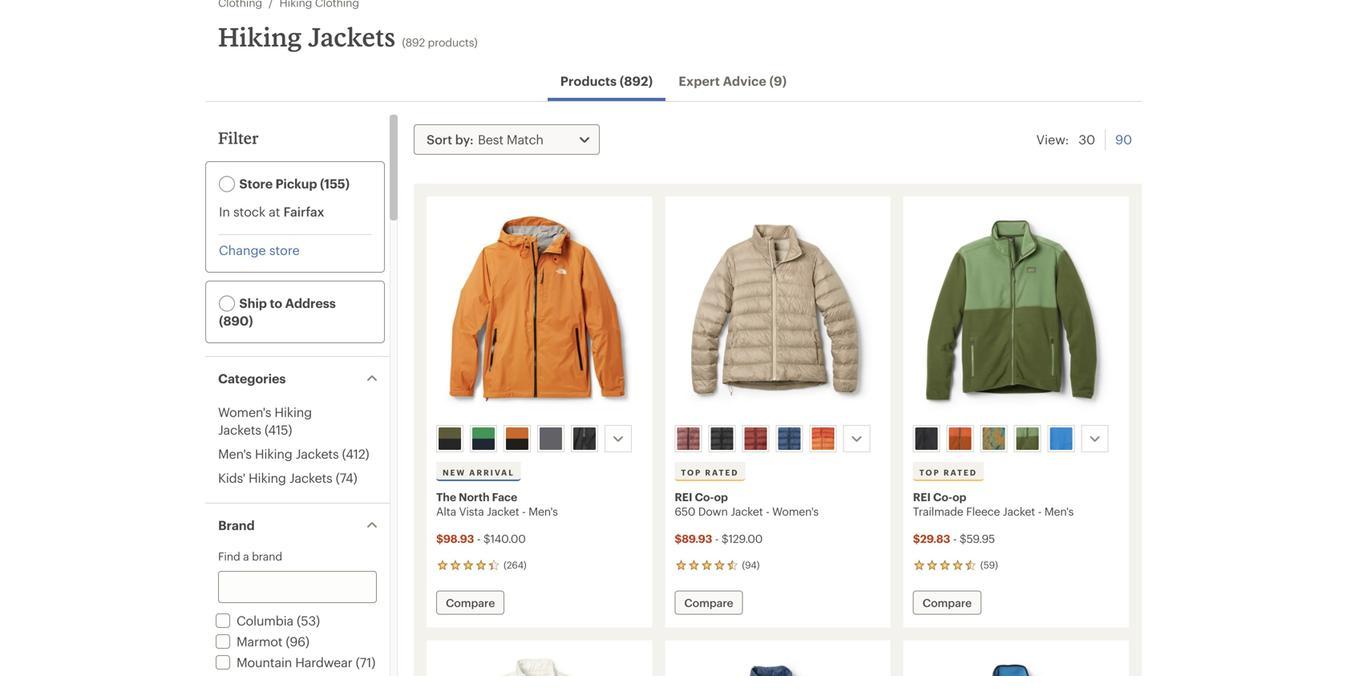 Task type: vqa. For each thing, say whether or not it's contained in the screenshot.
(5) at the left of the page
no



Task type: describe. For each thing, give the bounding box(es) containing it.
columbia
[[237, 613, 293, 628]]

jackets for men's hiking jackets (412)
[[296, 446, 339, 461]]

$59.95
[[960, 532, 995, 545]]

top for rei co-op trailmade fleece jacket - men's
[[920, 468, 940, 477]]

in
[[219, 204, 230, 219]]

to
[[270, 296, 282, 310]]

women's inside the rei co-op 650 down jacket - women's
[[772, 505, 819, 518]]

hiking for kids'
[[249, 470, 286, 485]]

rei for rei co-op 650 down jacket - women's
[[675, 490, 692, 503]]

a
[[243, 550, 249, 563]]

products (892) button
[[548, 64, 666, 101]]

jacket for down
[[731, 505, 763, 518]]

(892
[[402, 36, 425, 49]]

marmot link
[[213, 634, 283, 649]]

find
[[218, 550, 240, 563]]

categories
[[218, 371, 286, 386]]

women's hiking jackets
[[218, 405, 312, 437]]

down
[[698, 505, 728, 518]]

brand
[[252, 550, 282, 563]]

- inside the north face alta vista jacket - men's
[[522, 505, 526, 518]]

dark rust/orange calcite image
[[949, 427, 972, 450]]

change store
[[219, 243, 300, 257]]

saragasso sea image
[[778, 427, 801, 450]]

90
[[1115, 132, 1132, 147]]

(53)
[[297, 613, 320, 628]]

smoked pearl image
[[540, 427, 562, 450]]

rei co-op 650 down jacket - women's
[[675, 490, 819, 518]]

filter
[[218, 128, 259, 147]]

jacket for vista
[[487, 505, 519, 518]]

$98.93 - $140.00
[[436, 532, 526, 545]]

$29.83 - $59.95
[[913, 532, 995, 545]]

columbia (53) marmot (96) mountain hardwear (71)
[[237, 613, 375, 670]]

650
[[675, 505, 695, 518]]

0 horizontal spatial men's
[[218, 446, 252, 461]]

products
[[560, 73, 617, 88]]

(264)
[[504, 559, 527, 571]]

vista
[[459, 505, 484, 518]]

arrival
[[469, 468, 515, 477]]

pine breeze birch brown image
[[983, 427, 1005, 450]]

store
[[239, 176, 273, 191]]

op for down
[[714, 490, 728, 503]]

in stock at fairfax
[[219, 204, 324, 219]]

expand color swatches image for rei co-op 650 down jacket - women's
[[847, 429, 866, 448]]

columbia link
[[213, 613, 293, 628]]

men's for rei co-op trailmade fleece jacket - men's
[[1045, 505, 1074, 518]]

cabin wood image
[[744, 427, 767, 450]]

group for rei co-op 650 down jacket - women's
[[671, 422, 883, 455]]

blue drift image
[[1050, 427, 1073, 450]]

pickup
[[275, 176, 317, 191]]

products)
[[428, 36, 478, 49]]

desert rust/tnf black image
[[506, 427, 528, 450]]

top rated for trailmade
[[920, 468, 977, 477]]

tnf black image
[[573, 427, 596, 450]]

rei co-op 650 down jacket - women's 0 image
[[675, 206, 881, 419]]

the north face alta vista jacket - men's
[[436, 490, 558, 518]]

jackets for women's hiking jackets
[[218, 422, 261, 437]]

(890)
[[219, 313, 253, 328]]

co- for trailmade
[[933, 490, 953, 503]]

address
[[285, 296, 336, 310]]

$129.00
[[722, 532, 763, 545]]

compare button for - $59.95
[[913, 591, 981, 615]]

compare for - $129.00
[[684, 596, 733, 609]]

compare button for - $129.00
[[675, 591, 743, 615]]

hiking for women's
[[275, 405, 312, 419]]

(412)
[[342, 446, 369, 461]]

(9)
[[769, 73, 787, 88]]

change
[[219, 243, 266, 257]]

women's inside women's hiking jackets
[[218, 405, 271, 419]]

expert advice (9)
[[679, 73, 787, 88]]

(94)
[[742, 559, 760, 571]]

op for fleece
[[953, 490, 966, 503]]

optic emerald/summit navy image
[[472, 427, 495, 450]]

(71)
[[356, 655, 375, 670]]

store
[[269, 243, 300, 257]]

(415)
[[264, 422, 292, 437]]

stock
[[233, 204, 265, 219]]

kids'
[[218, 470, 245, 485]]



Task type: locate. For each thing, give the bounding box(es) containing it.
(96)
[[286, 634, 309, 649]]

0 horizontal spatial rated
[[705, 468, 739, 477]]

hiking
[[218, 21, 302, 52], [275, 405, 312, 419], [255, 446, 292, 461], [249, 470, 286, 485]]

expand color swatches image for the north face alta vista jacket - men's
[[609, 429, 628, 448]]

- right down
[[766, 505, 770, 518]]

ship to address (890) button
[[209, 285, 381, 339]]

rei co-op 650 down jacket - men's 0 image
[[675, 650, 881, 676]]

compare button for - $140.00
[[436, 591, 505, 615]]

compare button down (264)
[[436, 591, 505, 615]]

top down mauve shadow icon
[[681, 468, 702, 477]]

- inside the rei co-op 650 down jacket - women's
[[766, 505, 770, 518]]

top
[[681, 468, 702, 477], [920, 468, 940, 477]]

2 top rated from the left
[[920, 468, 977, 477]]

rei
[[675, 490, 692, 503], [913, 490, 931, 503]]

1 expand color swatches image from the left
[[609, 429, 628, 448]]

compare button
[[436, 591, 505, 615], [675, 591, 743, 615], [913, 591, 981, 615]]

2 horizontal spatial compare
[[923, 596, 972, 609]]

jacket inside the rei co-op 650 down jacket - women's
[[731, 505, 763, 518]]

compare button down (94)
[[675, 591, 743, 615]]

1 op from the left
[[714, 490, 728, 503]]

rei inside "rei co-op trailmade fleece jacket - men's"
[[913, 490, 931, 503]]

(59)
[[980, 559, 998, 571]]

1 horizontal spatial top
[[920, 468, 940, 477]]

(892)
[[620, 73, 653, 88]]

washed orange/copper clay image
[[812, 427, 834, 450]]

- right $89.93
[[715, 532, 719, 545]]

1 horizontal spatial rated
[[944, 468, 977, 477]]

0 horizontal spatial compare
[[446, 596, 495, 609]]

men's hiking jackets (412)
[[218, 446, 369, 461]]

co- for 650
[[695, 490, 714, 503]]

2 compare button from the left
[[675, 591, 743, 615]]

ship to address (890)
[[219, 296, 336, 328]]

1 horizontal spatial compare button
[[675, 591, 743, 615]]

90 link
[[1115, 129, 1132, 150]]

co- inside "rei co-op trailmade fleece jacket - men's"
[[933, 490, 953, 503]]

patagonia nano puff jacket - women's 0 image
[[436, 650, 643, 676]]

jackets left (892
[[308, 21, 396, 52]]

rei up trailmade
[[913, 490, 931, 503]]

$89.93
[[675, 532, 712, 545]]

1 horizontal spatial jacket
[[731, 505, 763, 518]]

women's
[[218, 405, 271, 419], [772, 505, 819, 518]]

find a brand
[[218, 550, 282, 563]]

1 horizontal spatial women's
[[772, 505, 819, 518]]

group up the rei co-op 650 down jacket - women's
[[671, 422, 883, 455]]

- inside "rei co-op trailmade fleece jacket - men's"
[[1038, 505, 1042, 518]]

alta
[[436, 505, 456, 518]]

1 horizontal spatial compare
[[684, 596, 733, 609]]

0 horizontal spatial top rated
[[681, 468, 739, 477]]

women's down saragasso sea image on the bottom
[[772, 505, 819, 518]]

expert advice (9) button
[[666, 64, 800, 98]]

top rated
[[681, 468, 739, 477], [920, 468, 977, 477]]

group for the north face alta vista jacket - men's
[[433, 422, 645, 455]]

2 jacket from the left
[[731, 505, 763, 518]]

- right fleece
[[1038, 505, 1042, 518]]

compare
[[446, 596, 495, 609], [684, 596, 733, 609], [923, 596, 972, 609]]

rei co-op trailsmith fleece jacket - women's 0 image
[[913, 650, 1119, 676]]

op
[[714, 490, 728, 503], [953, 490, 966, 503]]

op inside the rei co-op 650 down jacket - women's
[[714, 490, 728, 503]]

co-
[[695, 490, 714, 503], [933, 490, 953, 503]]

jacket right fleece
[[1003, 505, 1035, 518]]

hiking inside women's hiking jackets
[[275, 405, 312, 419]]

compare for - $140.00
[[446, 596, 495, 609]]

forest olive/tnf black image
[[439, 427, 461, 450]]

men's inside the north face alta vista jacket - men's
[[529, 505, 558, 518]]

1 compare from the left
[[446, 596, 495, 609]]

2 horizontal spatial men's
[[1045, 505, 1074, 518]]

top rated down black image
[[681, 468, 739, 477]]

co- up trailmade
[[933, 490, 953, 503]]

2 horizontal spatial jacket
[[1003, 505, 1035, 518]]

top down black icon
[[920, 468, 940, 477]]

jacket down face
[[487, 505, 519, 518]]

rei for rei co-op trailmade fleece jacket - men's
[[913, 490, 931, 503]]

rated down black image
[[705, 468, 739, 477]]

black image
[[711, 427, 733, 450]]

2 op from the left
[[953, 490, 966, 503]]

op inside "rei co-op trailmade fleece jacket - men's"
[[953, 490, 966, 503]]

op up down
[[714, 490, 728, 503]]

$89.93 - $129.00
[[675, 532, 763, 545]]

group up 'arrival'
[[433, 422, 645, 455]]

new arrival
[[443, 468, 515, 477]]

rei up 650
[[675, 490, 692, 503]]

expert
[[679, 73, 720, 88]]

face
[[492, 490, 517, 503]]

1 top rated from the left
[[681, 468, 739, 477]]

0 vertical spatial women's
[[218, 405, 271, 419]]

hiking jackets (892 products)
[[218, 21, 478, 52]]

rated down dark rust/orange calcite icon
[[944, 468, 977, 477]]

0 horizontal spatial op
[[714, 490, 728, 503]]

1 horizontal spatial group
[[671, 422, 883, 455]]

north
[[459, 490, 490, 503]]

Find a brand text field
[[218, 571, 377, 603]]

0 horizontal spatial women's
[[218, 405, 271, 419]]

jackets
[[308, 21, 396, 52], [218, 422, 261, 437], [296, 446, 339, 461], [289, 470, 332, 485]]

$29.83
[[913, 532, 950, 545]]

0 horizontal spatial group
[[433, 422, 645, 455]]

2 horizontal spatial group
[[910, 422, 1122, 455]]

2 rei from the left
[[913, 490, 931, 503]]

men's hiking jackets link
[[218, 446, 339, 461]]

1 horizontal spatial top rated
[[920, 468, 977, 477]]

group for rei co-op trailmade fleece jacket - men's
[[910, 422, 1122, 455]]

rated
[[705, 468, 739, 477], [944, 468, 977, 477]]

women's down categories
[[218, 405, 271, 419]]

compare button down (59)
[[913, 591, 981, 615]]

fairfax
[[283, 204, 324, 219]]

2 expand color swatches image from the left
[[847, 429, 866, 448]]

3 compare from the left
[[923, 596, 972, 609]]

1 horizontal spatial op
[[953, 490, 966, 503]]

mauve shadow image
[[677, 427, 700, 450]]

1 compare button from the left
[[436, 591, 505, 615]]

30
[[1079, 132, 1095, 147]]

1 rei from the left
[[675, 490, 692, 503]]

store pickup (155)
[[237, 176, 350, 191]]

products (892)
[[560, 73, 653, 88]]

3 jacket from the left
[[1003, 505, 1035, 518]]

jacket inside the north face alta vista jacket - men's
[[487, 505, 519, 518]]

0 horizontal spatial rei
[[675, 490, 692, 503]]

top for rei co-op 650 down jacket - women's
[[681, 468, 702, 477]]

at
[[269, 204, 280, 219]]

mountain
[[237, 655, 292, 670]]

0 horizontal spatial co-
[[695, 490, 714, 503]]

jacket for fleece
[[1003, 505, 1035, 518]]

the
[[436, 490, 456, 503]]

2 rated from the left
[[944, 468, 977, 477]]

fleece
[[966, 505, 1000, 518]]

top rated down dark rust/orange calcite icon
[[920, 468, 977, 477]]

2 horizontal spatial compare button
[[913, 591, 981, 615]]

rated for down
[[705, 468, 739, 477]]

brand button
[[205, 504, 390, 547]]

marmot
[[237, 634, 283, 649]]

1 vertical spatial women's
[[772, 505, 819, 518]]

1 jacket from the left
[[487, 505, 519, 518]]

compare down $98.93 - $140.00
[[446, 596, 495, 609]]

3 compare button from the left
[[913, 591, 981, 615]]

jackets down men's hiking jackets (412)
[[289, 470, 332, 485]]

brand
[[218, 518, 255, 532]]

hiking for men's
[[255, 446, 292, 461]]

1 rated from the left
[[705, 468, 739, 477]]

kids' hiking jackets link
[[218, 470, 332, 485]]

expand color swatches image
[[1086, 429, 1105, 448]]

0 horizontal spatial expand color swatches image
[[609, 429, 628, 448]]

1 horizontal spatial co-
[[933, 490, 953, 503]]

men's inside "rei co-op trailmade fleece jacket - men's"
[[1045, 505, 1074, 518]]

1 horizontal spatial expand color swatches image
[[847, 429, 866, 448]]

rated for fleece
[[944, 468, 977, 477]]

1 top from the left
[[681, 468, 702, 477]]

1 horizontal spatial rei
[[913, 490, 931, 503]]

1 horizontal spatial men's
[[529, 505, 558, 518]]

group up "rei co-op trailmade fleece jacket - men's"
[[910, 422, 1122, 455]]

view:
[[1036, 132, 1069, 147]]

trailmade
[[913, 505, 963, 518]]

expand color swatches image right 'tnf black' icon
[[609, 429, 628, 448]]

- right $98.93
[[477, 532, 481, 545]]

jackets left (415)
[[218, 422, 261, 437]]

rei co-op trailmade fleece jacket - men's 0 image
[[913, 206, 1119, 419]]

jackets up (74)
[[296, 446, 339, 461]]

-
[[522, 505, 526, 518], [766, 505, 770, 518], [1038, 505, 1042, 518], [477, 532, 481, 545], [715, 532, 719, 545], [953, 532, 957, 545]]

- left $59.95
[[953, 532, 957, 545]]

advice
[[723, 73, 767, 88]]

1 co- from the left
[[695, 490, 714, 503]]

kids' hiking jackets (74)
[[218, 470, 357, 485]]

2 compare from the left
[[684, 596, 733, 609]]

group
[[433, 422, 645, 455], [671, 422, 883, 455], [910, 422, 1122, 455]]

the north face alta vista jacket - men's 0 image
[[436, 206, 643, 419]]

men's for the north face alta vista jacket - men's
[[529, 505, 558, 518]]

op up trailmade
[[953, 490, 966, 503]]

top rated for 650
[[681, 468, 739, 477]]

co- inside the rei co-op 650 down jacket - women's
[[695, 490, 714, 503]]

(74)
[[336, 470, 357, 485]]

rei co-op trailmade fleece jacket - men's
[[913, 490, 1074, 518]]

jacket
[[487, 505, 519, 518], [731, 505, 763, 518], [1003, 505, 1035, 518]]

ship
[[239, 296, 267, 310]]

jackets for kids' hiking jackets (74)
[[289, 470, 332, 485]]

mountain hardwear link
[[213, 655, 352, 670]]

woodland olive/ryegrass green image
[[1017, 427, 1039, 450]]

expand color swatches image
[[609, 429, 628, 448], [847, 429, 866, 448]]

$140.00
[[483, 532, 526, 545]]

categories button
[[205, 357, 390, 400]]

compare down the $29.83 - $59.95
[[923, 596, 972, 609]]

rei inside the rei co-op 650 down jacket - women's
[[675, 490, 692, 503]]

co- up down
[[695, 490, 714, 503]]

black image
[[916, 427, 938, 450]]

compare for - $59.95
[[923, 596, 972, 609]]

1 group from the left
[[433, 422, 645, 455]]

2 group from the left
[[671, 422, 883, 455]]

women's hiking jackets link
[[218, 405, 312, 437]]

- up '$140.00'
[[522, 505, 526, 518]]

jacket up $129.00
[[731, 505, 763, 518]]

jacket inside "rei co-op trailmade fleece jacket - men's"
[[1003, 505, 1035, 518]]

expand color swatches image right washed orange/copper clay icon
[[847, 429, 866, 448]]

0 horizontal spatial top
[[681, 468, 702, 477]]

jackets inside women's hiking jackets
[[218, 422, 261, 437]]

new
[[443, 468, 466, 477]]

change store button
[[219, 241, 300, 259]]

3 group from the left
[[910, 422, 1122, 455]]

compare down $89.93 - $129.00
[[684, 596, 733, 609]]

0 horizontal spatial compare button
[[436, 591, 505, 615]]

2 top from the left
[[920, 468, 940, 477]]

0 horizontal spatial jacket
[[487, 505, 519, 518]]

$98.93
[[436, 532, 474, 545]]

(155)
[[320, 176, 350, 191]]

2 co- from the left
[[933, 490, 953, 503]]

hardwear
[[295, 655, 352, 670]]



